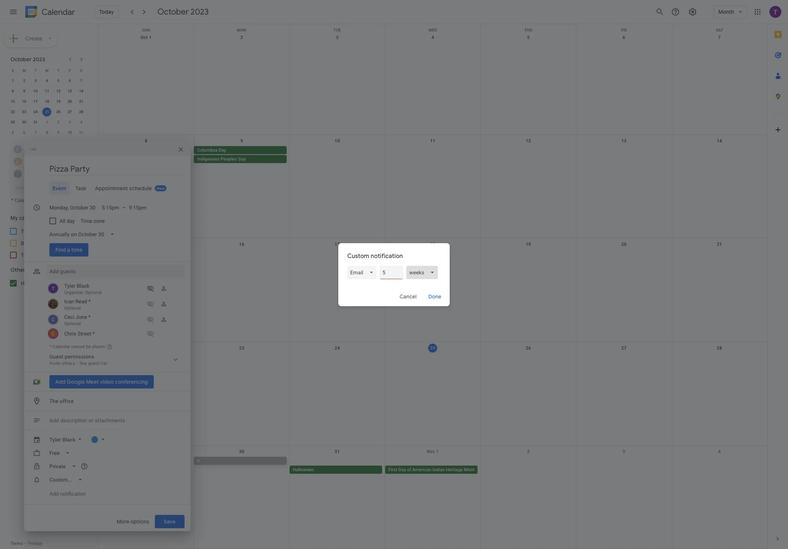 Task type: describe. For each thing, give the bounding box(es) containing it.
11 element
[[43, 87, 51, 96]]

0 horizontal spatial october
[[10, 56, 32, 63]]

chris
[[64, 331, 76, 337]]

1 horizontal spatial 10
[[68, 131, 72, 135]]

18 inside october 2023 grid
[[45, 100, 49, 104]]

first
[[388, 468, 397, 473]]

* calendar cannot be shown inside search box
[[11, 198, 76, 204]]

calendar inside search box
[[15, 198, 35, 204]]

nov 1
[[427, 450, 439, 455]]

1 vertical spatial 28
[[717, 346, 722, 351]]

f
[[69, 69, 71, 73]]

11 for sun
[[430, 139, 435, 144]]

30 element
[[20, 118, 29, 127]]

weeks
[[492, 249, 505, 254]]

privacy
[[28, 542, 42, 547]]

22 element
[[8, 108, 17, 117]]

my calendars button
[[1, 212, 92, 224]]

november 1 element
[[43, 118, 51, 127]]

1 vertical spatial 2023
[[33, 56, 45, 63]]

1 vertical spatial 9
[[57, 131, 59, 135]]

wed
[[429, 28, 437, 33]]

1 vertical spatial –
[[24, 542, 27, 547]]

task button
[[72, 182, 89, 195]]

19 element
[[54, 97, 63, 106]]

american
[[412, 468, 431, 473]]

* for chris street *
[[92, 331, 95, 337]]

find a time button
[[49, 244, 88, 257]]

12 for october 2023
[[56, 89, 60, 93]]

* Calendar cannot be shown search field
[[0, 140, 92, 204]]

ceci
[[64, 315, 74, 320]]

today
[[99, 9, 114, 15]]

time zone button
[[78, 215, 108, 228]]

1 horizontal spatial 20
[[621, 242, 627, 247]]

2 s from the left
[[80, 69, 82, 73]]

new
[[157, 186, 165, 191]]

time
[[71, 247, 83, 254]]

row containing sun
[[98, 24, 767, 33]]

organizer,
[[64, 290, 84, 296]]

25 inside cell
[[45, 110, 49, 114]]

between
[[456, 249, 474, 254]]

calendar heading
[[40, 7, 75, 17]]

read
[[75, 299, 87, 305]]

tue
[[333, 28, 341, 33]]

2 t from the left
[[57, 69, 59, 73]]

main drawer image
[[9, 7, 18, 16]]

month
[[464, 468, 477, 473]]

november 3 element
[[65, 118, 74, 127]]

appointment
[[95, 185, 128, 192]]

28 element
[[77, 108, 86, 117]]

cannot inside search box
[[37, 198, 53, 204]]

sun
[[142, 28, 150, 33]]

terms – privacy
[[10, 542, 42, 547]]

16 inside october 2023 grid
[[22, 100, 26, 104]]

holidays
[[21, 281, 41, 287]]

13 for sun
[[621, 139, 627, 144]]

oct 1
[[141, 35, 152, 40]]

1 right oct
[[149, 35, 152, 40]]

0 vertical spatial calendar
[[42, 7, 75, 17]]

row containing 30
[[98, 446, 767, 550]]

26 element
[[54, 108, 63, 117]]

1 vertical spatial 16
[[239, 242, 244, 247]]

ican read, optional tree item
[[46, 297, 185, 313]]

8 for sun
[[145, 139, 148, 144]]

optional for read
[[64, 306, 81, 311]]

be inside search box
[[54, 198, 59, 204]]

12 for sun
[[526, 139, 531, 144]]

columbus day button
[[194, 146, 287, 155]]

schedule
[[129, 185, 152, 192]]

indigenous
[[197, 157, 219, 162]]

my calendars list
[[1, 226, 92, 261]]

optional for black
[[85, 290, 102, 296]]

0 horizontal spatial 6
[[23, 131, 25, 135]]

time
[[81, 218, 92, 224]]

in
[[42, 281, 46, 287]]

25, today element
[[43, 108, 51, 117]]

31 for nov 1
[[335, 450, 340, 455]]

1 up 15
[[12, 79, 14, 83]]

calendars for my calendars
[[19, 215, 44, 222]]

23 inside grid
[[22, 110, 26, 114]]

1 vertical spatial day
[[238, 157, 246, 162]]

november 4 element
[[77, 118, 86, 127]]

heritage
[[446, 468, 463, 473]]

my calendars
[[10, 215, 44, 222]]

street
[[77, 331, 91, 337]]

terms
[[10, 542, 23, 547]]

columbus day indigenous peoples' day
[[197, 148, 246, 162]]

terms link
[[10, 542, 23, 547]]

event
[[52, 185, 66, 192]]

indigenous peoples' day button
[[194, 155, 287, 163]]

done button
[[423, 288, 447, 306]]

guests invited to this event. tree
[[46, 281, 185, 340]]

1 vertical spatial october 2023
[[10, 56, 45, 63]]

1 horizontal spatial 18
[[430, 242, 435, 247]]

15
[[11, 100, 15, 104]]

other calendars button
[[1, 264, 92, 276]]

tyler for tyler black organizer, optional
[[64, 283, 75, 289]]

find
[[55, 247, 66, 254]]

tyler for tyler black
[[21, 229, 32, 235]]

november 6 element
[[20, 128, 29, 137]]

28 inside october 2023 grid
[[79, 110, 83, 114]]

30 for 1
[[22, 120, 26, 124]]

first day of american indian heritage month
[[388, 468, 477, 473]]

november 10 element
[[65, 128, 74, 137]]

17 element
[[31, 97, 40, 106]]

1 horizontal spatial 26
[[526, 346, 531, 351]]

18 element
[[43, 97, 51, 106]]

15 element
[[8, 97, 17, 106]]

0 vertical spatial october 2023
[[157, 7, 209, 17]]

november 11 element
[[77, 128, 86, 137]]

19 inside "element"
[[56, 100, 60, 104]]

0
[[475, 249, 478, 254]]

all day
[[59, 218, 75, 224]]

1 horizontal spatial 11
[[79, 131, 83, 135]]

black for tyler black
[[33, 229, 46, 235]]

0 vertical spatial october
[[157, 7, 189, 17]]

1 down 25, today element
[[46, 120, 48, 124]]

states
[[64, 281, 78, 287]]

custom
[[347, 253, 369, 260]]

20 element
[[65, 97, 74, 106]]

tyler black
[[21, 229, 46, 235]]

29
[[11, 120, 15, 124]]

appointment schedule
[[95, 185, 152, 192]]

cancel button
[[396, 288, 420, 306]]

1 vertical spatial * calendar cannot be shown
[[49, 345, 105, 350]]

1 horizontal spatial 2023
[[191, 7, 209, 17]]

row containing 23
[[98, 343, 767, 446]]

31 element
[[31, 118, 40, 127]]

2 vertical spatial be
[[86, 345, 91, 350]]

ceci june * optional
[[64, 315, 91, 327]]

custom notification
[[347, 253, 403, 260]]

cancel
[[400, 294, 417, 300]]

of
[[407, 468, 411, 473]]

* for ceci june * optional
[[88, 315, 91, 320]]

9 for october 2023
[[23, 89, 25, 93]]

tasks
[[21, 253, 34, 258]]

tab list containing event
[[30, 182, 185, 195]]

6 for 1
[[69, 79, 71, 83]]

2 vertical spatial 5
[[12, 131, 14, 135]]

halloween
[[293, 468, 314, 473]]

ican read * optional
[[64, 299, 91, 311]]

row group containing 1
[[7, 76, 87, 138]]

2 vertical spatial calendar
[[52, 345, 70, 350]]

10 for october 2023
[[33, 89, 38, 93]]

row containing 1
[[7, 76, 87, 86]]

october 2023 grid
[[7, 65, 87, 138]]

and
[[479, 249, 487, 254]]

today button
[[94, 5, 119, 19]]

united
[[48, 281, 62, 287]]

to element
[[123, 205, 126, 211]]

* for ican read * optional
[[88, 299, 91, 305]]

november 5 element
[[8, 128, 17, 137]]

must
[[438, 249, 448, 254]]

1 vertical spatial 17
[[335, 242, 340, 247]]

chris street tree item
[[46, 328, 185, 340]]

time zone
[[81, 218, 105, 224]]

1 vertical spatial 25
[[430, 346, 435, 351]]

columbus
[[197, 148, 218, 153]]

first day of american indian heritage month button
[[385, 466, 478, 475]]

23 element
[[20, 108, 29, 117]]

tyler black organizer, optional
[[64, 283, 102, 296]]

new element
[[155, 186, 167, 192]]

fri
[[621, 28, 627, 33]]

20 inside grid
[[68, 100, 72, 104]]

row containing s
[[7, 65, 87, 76]]

10 element
[[31, 87, 40, 96]]

nov
[[427, 450, 435, 455]]

must be between 0 and 4 weeks
[[438, 249, 505, 254]]

1 right nov
[[436, 450, 439, 455]]

8 for october 2023
[[12, 89, 14, 93]]

chris street *
[[64, 331, 95, 337]]

1 horizontal spatial 21
[[717, 242, 722, 247]]

thu
[[524, 28, 532, 33]]



Task type: locate. For each thing, give the bounding box(es) containing it.
0 horizontal spatial 19
[[56, 100, 60, 104]]

9 up 16 element
[[23, 89, 25, 93]]

2 horizontal spatial 11
[[430, 139, 435, 144]]

27 element
[[65, 108, 74, 117]]

tyler up 'organizer,' on the left of page
[[64, 283, 75, 289]]

1 horizontal spatial 27
[[621, 346, 627, 351]]

0 horizontal spatial 2023
[[33, 56, 45, 63]]

1 horizontal spatial black
[[77, 283, 89, 289]]

november 7 element
[[31, 128, 40, 137]]

0 vertical spatial day
[[219, 148, 226, 153]]

6 for oct 1
[[623, 35, 625, 40]]

5 down the 29 element
[[12, 131, 14, 135]]

june
[[76, 315, 87, 320]]

1 vertical spatial 31
[[335, 450, 340, 455]]

* inside chris street "tree item"
[[92, 331, 95, 337]]

12
[[56, 89, 60, 93], [526, 139, 531, 144]]

* inside 'ican read * optional'
[[88, 299, 91, 305]]

notification right add
[[60, 492, 86, 498]]

28
[[79, 110, 83, 114], [717, 346, 722, 351]]

1 horizontal spatial 7
[[80, 79, 82, 83]]

ceci june, optional tree item
[[46, 313, 185, 328]]

calendars inside dropdown button
[[27, 267, 51, 274]]

31 down 24 element
[[33, 120, 38, 124]]

9 down november 2 element
[[57, 131, 59, 135]]

0 vertical spatial 11
[[45, 89, 49, 93]]

0 vertical spatial 8
[[12, 89, 14, 93]]

2 vertical spatial 9
[[240, 139, 243, 144]]

day
[[219, 148, 226, 153], [238, 157, 246, 162], [398, 468, 406, 473]]

november 8 element
[[43, 128, 51, 137]]

my
[[10, 215, 18, 222]]

0 vertical spatial 17
[[33, 100, 38, 104]]

0 vertical spatial 14
[[79, 89, 83, 93]]

notification up days in advance for notification number field
[[371, 253, 403, 260]]

1 horizontal spatial shown
[[92, 345, 105, 350]]

shown down chris street "tree item"
[[92, 345, 105, 350]]

1 vertical spatial 12
[[526, 139, 531, 144]]

2 horizontal spatial 9
[[240, 139, 243, 144]]

26
[[56, 110, 60, 114], [526, 346, 531, 351]]

november 2 element
[[54, 118, 63, 127]]

tab list
[[768, 24, 788, 529], [30, 182, 185, 195]]

1 vertical spatial 24
[[335, 346, 340, 351]]

row containing 15
[[7, 97, 87, 107]]

t
[[34, 69, 37, 73], [57, 69, 59, 73]]

calendars inside dropdown button
[[19, 215, 44, 222]]

0 horizontal spatial tab list
[[30, 182, 185, 195]]

0 vertical spatial cannot
[[37, 198, 53, 204]]

30
[[22, 120, 26, 124], [239, 450, 244, 455]]

1 vertical spatial optional
[[64, 306, 81, 311]]

calendars
[[19, 215, 44, 222], [27, 267, 51, 274]]

5 for 1
[[57, 79, 59, 83]]

25 cell
[[41, 107, 53, 117]]

21
[[79, 100, 83, 104], [717, 242, 722, 247]]

done
[[428, 294, 441, 300]]

tyler up 'bills'
[[21, 229, 32, 235]]

add notification button
[[46, 488, 89, 501]]

1 horizontal spatial 14
[[717, 139, 722, 144]]

1
[[149, 35, 152, 40], [12, 79, 14, 83], [46, 120, 48, 124], [436, 450, 439, 455]]

0 horizontal spatial 10
[[33, 89, 38, 93]]

2 horizontal spatial be
[[450, 249, 455, 254]]

1 horizontal spatial tab list
[[768, 24, 788, 529]]

9
[[23, 89, 25, 93], [57, 131, 59, 135], [240, 139, 243, 144]]

indian
[[432, 468, 445, 473]]

all
[[59, 218, 65, 224]]

1 s from the left
[[12, 69, 14, 73]]

0 vertical spatial 30
[[22, 120, 26, 124]]

0 horizontal spatial t
[[34, 69, 37, 73]]

30 inside october 2023 grid
[[22, 120, 26, 124]]

5 up 12 element
[[57, 79, 59, 83]]

tyler
[[21, 229, 32, 235], [64, 283, 75, 289]]

a
[[67, 247, 70, 254]]

0 vertical spatial 7
[[718, 35, 721, 40]]

1 vertical spatial shown
[[92, 345, 105, 350]]

16 element
[[20, 97, 29, 106]]

0 vertical spatial 31
[[33, 120, 38, 124]]

1 horizontal spatial 24
[[335, 346, 340, 351]]

5
[[527, 35, 530, 40], [57, 79, 59, 83], [12, 131, 14, 135]]

0 vertical spatial 6
[[623, 35, 625, 40]]

29 element
[[8, 118, 17, 127]]

1 vertical spatial tyler
[[64, 283, 75, 289]]

1 horizontal spatial october 2023
[[157, 7, 209, 17]]

* calendar cannot be shown up my calendars dropdown button
[[11, 198, 76, 204]]

task
[[75, 185, 86, 192]]

0 vertical spatial 20
[[68, 100, 72, 104]]

0 horizontal spatial day
[[219, 148, 226, 153]]

optional for june
[[64, 322, 81, 327]]

14 inside october 2023 grid
[[79, 89, 83, 93]]

31 inside 31 element
[[33, 120, 38, 124]]

notification inside dialog
[[371, 253, 403, 260]]

22
[[11, 110, 15, 114]]

row containing 29
[[7, 117, 87, 128]]

Add title text field
[[49, 164, 185, 175]]

find a time
[[55, 247, 83, 254]]

19
[[56, 100, 60, 104], [526, 242, 531, 247]]

– down appointment schedule
[[123, 205, 126, 211]]

0 horizontal spatial shown
[[61, 198, 76, 204]]

optional
[[85, 290, 102, 296], [64, 306, 81, 311], [64, 322, 81, 327]]

be down 'street'
[[86, 345, 91, 350]]

14 for october 2023
[[79, 89, 83, 93]]

calendars up tyler black
[[19, 215, 44, 222]]

16
[[22, 100, 26, 104], [239, 242, 244, 247]]

custom notification dialog
[[338, 243, 450, 307]]

black
[[33, 229, 46, 235], [77, 283, 89, 289]]

optional inside ceci june * optional
[[64, 322, 81, 327]]

tyler black, organizer, optional tree item
[[46, 281, 185, 297]]

21 element
[[77, 97, 86, 106]]

row
[[98, 24, 767, 33], [98, 32, 767, 135], [7, 65, 87, 76], [7, 76, 87, 86], [7, 86, 87, 97], [7, 97, 87, 107], [7, 107, 87, 117], [7, 117, 87, 128], [7, 128, 87, 138], [98, 135, 767, 239], [98, 239, 767, 343], [98, 343, 767, 446], [98, 446, 767, 550]]

–
[[123, 205, 126, 211], [24, 542, 27, 547]]

1 horizontal spatial 19
[[526, 242, 531, 247]]

m
[[23, 69, 26, 73]]

1 vertical spatial cannot
[[71, 345, 85, 350]]

notification for add notification
[[60, 492, 86, 498]]

31
[[33, 120, 38, 124], [335, 450, 340, 455]]

5 for oct 1
[[527, 35, 530, 40]]

notification
[[371, 253, 403, 260], [60, 492, 86, 498]]

1 horizontal spatial 30
[[239, 450, 244, 455]]

1 t from the left
[[34, 69, 37, 73]]

8 inside row
[[46, 131, 48, 135]]

24
[[33, 110, 38, 114], [335, 346, 340, 351]]

grid containing oct 1
[[98, 24, 767, 550]]

0 vertical spatial black
[[33, 229, 46, 235]]

0 vertical spatial notification
[[371, 253, 403, 260]]

7 for 1
[[80, 79, 82, 83]]

t left w
[[34, 69, 37, 73]]

27 inside 27 element
[[68, 110, 72, 114]]

– right terms link
[[24, 542, 27, 547]]

7 for oct 1
[[718, 35, 721, 40]]

* inside search box
[[11, 198, 13, 204]]

12 element
[[54, 87, 63, 96]]

31 for 1
[[33, 120, 38, 124]]

mon
[[237, 28, 246, 33]]

1 horizontal spatial t
[[57, 69, 59, 73]]

1 horizontal spatial 9
[[57, 131, 59, 135]]

day left of
[[398, 468, 406, 473]]

day for first
[[398, 468, 406, 473]]

9 for sun
[[240, 139, 243, 144]]

1 vertical spatial 6
[[69, 79, 71, 83]]

1 vertical spatial calendars
[[27, 267, 51, 274]]

shown down event
[[61, 198, 76, 204]]

notification for custom notification
[[371, 253, 403, 260]]

be down event
[[54, 198, 59, 204]]

10 for sun
[[335, 139, 340, 144]]

0 vertical spatial 25
[[45, 110, 49, 114]]

7 down sat at the right top of the page
[[718, 35, 721, 40]]

optional inside 'ican read * optional'
[[64, 306, 81, 311]]

6
[[623, 35, 625, 40], [69, 79, 71, 83], [23, 131, 25, 135]]

21 inside october 2023 grid
[[79, 100, 83, 104]]

sat
[[716, 28, 723, 33]]

8
[[12, 89, 14, 93], [46, 131, 48, 135], [145, 139, 148, 144]]

holidays in united states
[[21, 281, 78, 287]]

be right must
[[450, 249, 455, 254]]

calendar element
[[24, 4, 75, 21]]

row containing oct 1
[[98, 32, 767, 135]]

1 vertical spatial calendar
[[15, 198, 35, 204]]

18
[[45, 100, 49, 104], [430, 242, 435, 247]]

24 inside october 2023 grid
[[33, 110, 38, 114]]

add notification
[[49, 492, 86, 498]]

optional inside "tyler black organizer, optional"
[[85, 290, 102, 296]]

0 horizontal spatial black
[[33, 229, 46, 235]]

black inside "tyler black organizer, optional"
[[77, 283, 89, 289]]

6 down fri
[[623, 35, 625, 40]]

0 vertical spatial 9
[[23, 89, 25, 93]]

0 vertical spatial 27
[[68, 110, 72, 114]]

13 element
[[65, 87, 74, 96]]

tyler inside "tyler black organizer, optional"
[[64, 283, 75, 289]]

day up peoples'
[[219, 148, 226, 153]]

14 for sun
[[717, 139, 722, 144]]

0 vertical spatial optional
[[85, 290, 102, 296]]

31 inside grid
[[335, 450, 340, 455]]

day down the columbus day 'button'
[[238, 157, 246, 162]]

event button
[[49, 182, 69, 195]]

calendars for other calendars
[[27, 267, 51, 274]]

cannot down chris street *
[[71, 345, 85, 350]]

0 horizontal spatial 30
[[22, 120, 26, 124]]

14
[[79, 89, 83, 93], [717, 139, 722, 144]]

black inside my calendars list
[[33, 229, 46, 235]]

cell containing columbus day
[[194, 146, 290, 164]]

1 vertical spatial black
[[77, 283, 89, 289]]

grid
[[98, 24, 767, 550]]

optional down 'ican'
[[64, 306, 81, 311]]

oct
[[141, 35, 148, 40]]

5 down thu
[[527, 35, 530, 40]]

7 up 14 element on the top of page
[[80, 79, 82, 83]]

27
[[68, 110, 72, 114], [621, 346, 627, 351]]

26 inside 'element'
[[56, 110, 60, 114]]

calendars up in
[[27, 267, 51, 274]]

2 vertical spatial 11
[[430, 139, 435, 144]]

s left m
[[12, 69, 14, 73]]

0 vertical spatial 19
[[56, 100, 60, 104]]

1 vertical spatial 18
[[430, 242, 435, 247]]

9 up the columbus day 'button'
[[240, 139, 243, 144]]

1 vertical spatial 21
[[717, 242, 722, 247]]

0 horizontal spatial cannot
[[37, 198, 53, 204]]

24 element
[[31, 108, 40, 117]]

cannot up my calendars dropdown button
[[37, 198, 53, 204]]

12 inside october 2023 grid
[[56, 89, 60, 93]]

None field
[[347, 266, 380, 279], [406, 266, 441, 279], [347, 266, 380, 279], [406, 266, 441, 279]]

2 horizontal spatial 6
[[623, 35, 625, 40]]

optional up read
[[85, 290, 102, 296]]

* calendar cannot be shown
[[11, 198, 76, 204], [49, 345, 105, 350]]

w
[[45, 69, 49, 73]]

cell
[[98, 146, 194, 164], [194, 146, 290, 164], [289, 146, 385, 164], [385, 146, 481, 164], [481, 146, 576, 164], [672, 146, 767, 164], [98, 457, 194, 475], [481, 457, 576, 475], [672, 457, 767, 475]]

0 vertical spatial 12
[[56, 89, 60, 93]]

25
[[45, 110, 49, 114], [430, 346, 435, 351]]

0 vertical spatial shown
[[61, 198, 76, 204]]

6 down f
[[69, 79, 71, 83]]

peoples'
[[221, 157, 237, 162]]

0 horizontal spatial 21
[[79, 100, 83, 104]]

0 horizontal spatial october 2023
[[10, 56, 45, 63]]

20
[[68, 100, 72, 104], [621, 242, 627, 247]]

5 days before, as email element
[[347, 266, 441, 279]]

0 horizontal spatial 7
[[35, 131, 37, 135]]

1 vertical spatial 19
[[526, 242, 531, 247]]

*
[[11, 198, 13, 204], [88, 299, 91, 305], [88, 315, 91, 320], [92, 331, 95, 337], [49, 345, 51, 350]]

7 down 31 element
[[35, 131, 37, 135]]

1 horizontal spatial tyler
[[64, 283, 75, 289]]

23
[[22, 110, 26, 114], [239, 346, 244, 351]]

0 horizontal spatial 13
[[68, 89, 72, 93]]

1 horizontal spatial –
[[123, 205, 126, 211]]

notification inside button
[[60, 492, 86, 498]]

s right f
[[80, 69, 82, 73]]

0 horizontal spatial 23
[[22, 110, 26, 114]]

11
[[45, 89, 49, 93], [79, 131, 83, 135], [430, 139, 435, 144]]

* inside ceci june * optional
[[88, 315, 91, 320]]

black up 'organizer,' on the left of page
[[77, 283, 89, 289]]

shown inside search box
[[61, 198, 76, 204]]

other calendars
[[10, 267, 51, 274]]

17 inside october 2023 grid
[[33, 100, 38, 104]]

privacy link
[[28, 542, 42, 547]]

zone
[[94, 218, 105, 224]]

day
[[67, 218, 75, 224]]

1 vertical spatial 26
[[526, 346, 531, 351]]

shown
[[61, 198, 76, 204], [92, 345, 105, 350]]

tyler inside my calendars list
[[21, 229, 32, 235]]

0 vertical spatial –
[[123, 205, 126, 211]]

Days in advance for notification number field
[[383, 266, 401, 279]]

1 horizontal spatial 31
[[335, 450, 340, 455]]

1 vertical spatial notification
[[60, 492, 86, 498]]

day for columbus
[[219, 148, 226, 153]]

black for tyler black organizer, optional
[[77, 283, 89, 289]]

0 vertical spatial calendars
[[19, 215, 44, 222]]

row containing 16
[[98, 239, 767, 343]]

0 vertical spatial 5
[[527, 35, 530, 40]]

row containing 5
[[7, 128, 87, 138]]

november 9 element
[[54, 128, 63, 137]]

13 for october 2023
[[68, 89, 72, 93]]

ican
[[64, 299, 74, 305]]

17
[[33, 100, 38, 104], [335, 242, 340, 247]]

0 horizontal spatial 16
[[22, 100, 26, 104]]

11 for october 2023
[[45, 89, 49, 93]]

1 horizontal spatial notification
[[371, 253, 403, 260]]

row group
[[7, 76, 87, 138]]

0 horizontal spatial be
[[54, 198, 59, 204]]

row containing 22
[[7, 107, 87, 117]]

1 vertical spatial 5
[[57, 79, 59, 83]]

3
[[336, 35, 339, 40], [35, 79, 37, 83], [69, 120, 71, 124], [623, 450, 625, 455]]

30 for nov 1
[[239, 450, 244, 455]]

* calendar cannot be shown down chris street *
[[49, 345, 105, 350]]

optional down ceci
[[64, 322, 81, 327]]

0 horizontal spatial 14
[[79, 89, 83, 93]]

t left f
[[57, 69, 59, 73]]

other
[[10, 267, 25, 274]]

1 horizontal spatial 12
[[526, 139, 531, 144]]

bills
[[21, 241, 31, 247]]

1 horizontal spatial 16
[[239, 242, 244, 247]]

13 inside october 2023 grid
[[68, 89, 72, 93]]

0 horizontal spatial s
[[12, 69, 14, 73]]

0 horizontal spatial 27
[[68, 110, 72, 114]]

1 horizontal spatial 23
[[239, 346, 244, 351]]

6 down 30 element
[[23, 131, 25, 135]]

0 vertical spatial * calendar cannot be shown
[[11, 198, 76, 204]]

13
[[68, 89, 72, 93], [621, 139, 627, 144]]

31 up halloween button on the left of the page
[[335, 450, 340, 455]]

0 horizontal spatial 31
[[33, 120, 38, 124]]

2 vertical spatial 6
[[23, 131, 25, 135]]

day inside first day of american indian heritage month button
[[398, 468, 406, 473]]

black down my calendars dropdown button
[[33, 229, 46, 235]]

add
[[49, 492, 59, 498]]

halloween button
[[289, 466, 382, 475]]

14 element
[[77, 87, 86, 96]]



Task type: vqa. For each thing, say whether or not it's contained in the screenshot.


